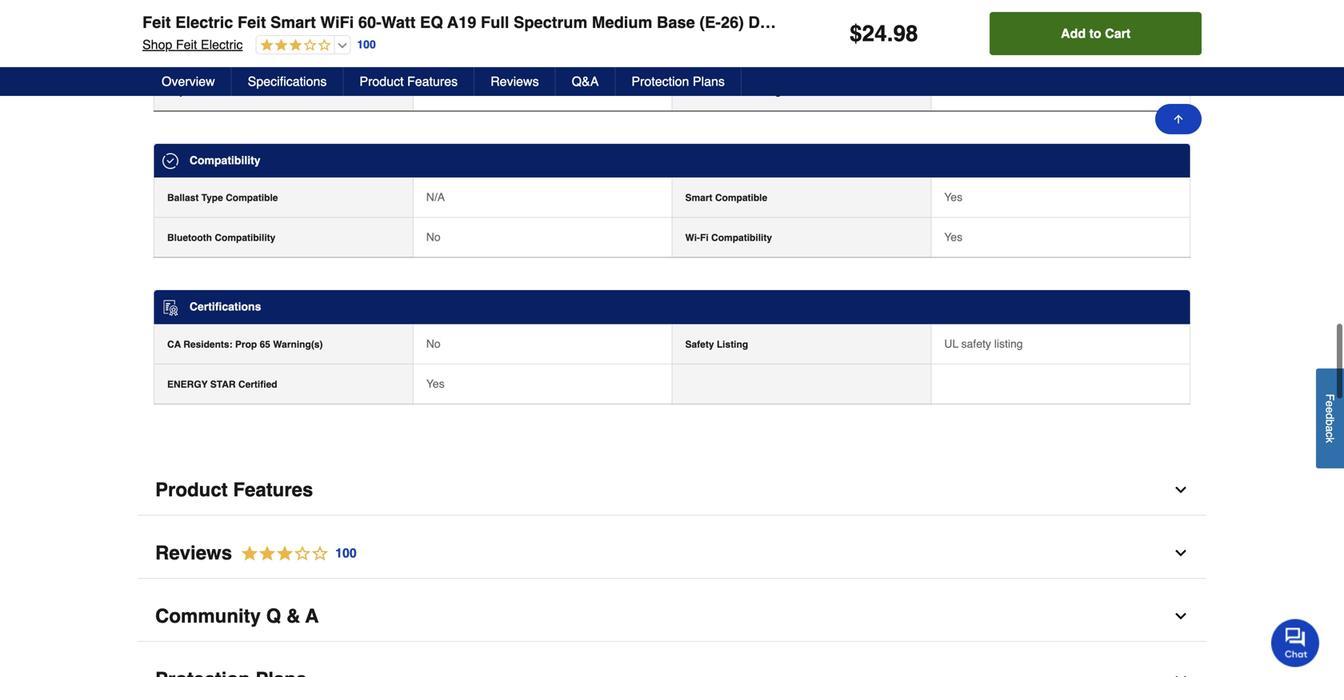Task type: locate. For each thing, give the bounding box(es) containing it.
0 vertical spatial product features
[[360, 74, 458, 89]]

listing
[[995, 338, 1023, 350]]

screw-
[[426, 4, 461, 17]]

works left the
[[685, 86, 715, 97]]

plug-in type
[[167, 6, 224, 17]]

works
[[685, 6, 715, 17], [685, 86, 715, 97]]

0 vertical spatial 100
[[357, 38, 376, 51]]

electric down plug-in type
[[201, 37, 243, 52]]

1 e from the top
[[1324, 401, 1337, 408]]

1 vertical spatial 100
[[335, 546, 357, 561]]

bluetooth compatibility
[[167, 233, 276, 244]]

yes
[[426, 84, 445, 97], [945, 84, 963, 97], [945, 191, 963, 204], [945, 231, 963, 244], [426, 378, 445, 390]]

0 horizontal spatial 100
[[335, 546, 357, 561]]

1 vertical spatial features
[[233, 479, 313, 501]]

2 compatible from the left
[[715, 193, 768, 204]]

1 chevron down image from the top
[[1173, 482, 1189, 498]]

protection plans button
[[616, 67, 742, 96]]

reviews down full
[[491, 74, 539, 89]]

feit
[[142, 13, 171, 32], [238, 13, 266, 32], [176, 37, 197, 52]]

1 vertical spatial no
[[426, 338, 441, 350]]

0 horizontal spatial product features
[[155, 479, 313, 501]]

protection plans
[[632, 74, 725, 89]]

1 horizontal spatial product
[[360, 74, 404, 89]]

1 horizontal spatial features
[[407, 74, 458, 89]]

specifications
[[248, 74, 327, 89]]

listing
[[717, 339, 748, 350]]

e
[[1324, 401, 1337, 408], [1324, 408, 1337, 414]]

0 vertical spatial chevron down image
[[1173, 482, 1189, 498]]

smartthings
[[739, 6, 798, 17]]

100
[[357, 38, 376, 51], [335, 546, 357, 561]]

smart
[[271, 13, 316, 32], [830, 13, 875, 32], [685, 193, 713, 204]]

q
[[266, 606, 281, 628]]

assistant
[[792, 86, 835, 97]]

safety listing
[[685, 339, 748, 350]]

yes for yes
[[945, 84, 963, 97]]

1 horizontal spatial product features
[[360, 74, 458, 89]]

0 horizontal spatial product
[[155, 479, 228, 501]]

0 vertical spatial reviews
[[491, 74, 539, 89]]

certifications
[[190, 301, 261, 313]]

q&a
[[572, 74, 599, 89]]

compatible up bluetooth compatibility
[[226, 193, 278, 204]]

3 stars image up specifications
[[256, 38, 331, 53]]

chevron down image
[[1173, 482, 1189, 498], [1173, 546, 1189, 562], [1173, 609, 1189, 625]]

e up d
[[1324, 401, 1337, 408]]

plans
[[693, 74, 725, 89]]

1 vertical spatial with
[[717, 86, 737, 97]]

d
[[1324, 414, 1337, 420]]

1 vertical spatial 3 stars image
[[232, 543, 358, 565]]

with
[[717, 6, 737, 17], [717, 86, 737, 97]]

3 chevron down image from the top
[[1173, 609, 1189, 625]]

features for community q & a
[[233, 479, 313, 501]]

no
[[426, 231, 441, 244], [426, 338, 441, 350]]

features
[[407, 74, 458, 89], [233, 479, 313, 501]]

light
[[916, 13, 955, 32]]

electric up shop feit electric
[[175, 13, 233, 32]]

product features for community q & a
[[155, 479, 313, 501]]

3 stars image containing 100
[[232, 543, 358, 565]]

community q & a button
[[138, 592, 1207, 643]]

eq
[[420, 13, 443, 32]]

type right 'ballast'
[[201, 193, 223, 204]]

works left 26)
[[685, 6, 715, 17]]

k
[[1324, 438, 1337, 444]]

works with smartthings
[[685, 6, 798, 17]]

1 horizontal spatial feit
[[176, 37, 197, 52]]

yes for n/a
[[945, 191, 963, 204]]

1 no from the top
[[426, 231, 441, 244]]

overview button
[[146, 67, 232, 96]]

1 vertical spatial chevron down image
[[1173, 546, 1189, 562]]

c
[[1324, 432, 1337, 438]]

2 works from the top
[[685, 86, 715, 97]]

feit right plug-in type
[[238, 13, 266, 32]]

1 vertical spatial product features button
[[138, 466, 1207, 516]]

specifications button
[[232, 67, 344, 96]]

feit up shop
[[142, 13, 171, 32]]

in
[[461, 4, 470, 17]]

0 vertical spatial works
[[685, 6, 715, 17]]

24
[[862, 21, 887, 46]]

energy
[[167, 379, 208, 390]]

watt
[[382, 13, 416, 32]]

e up "b"
[[1324, 408, 1337, 414]]

chevron down image for q
[[1173, 609, 1189, 625]]

0 vertical spatial product features button
[[344, 67, 475, 96]]

led
[[879, 13, 911, 32]]

feit right shop
[[176, 37, 197, 52]]

cart
[[1105, 26, 1131, 41]]

product features button for q&a
[[344, 67, 475, 96]]

the
[[739, 86, 754, 97]]

reviews inside button
[[491, 74, 539, 89]]

google
[[756, 86, 789, 97]]

2 vertical spatial chevron down image
[[1173, 609, 1189, 625]]

1 vertical spatial product
[[155, 479, 228, 501]]

smart left .
[[830, 13, 875, 32]]

type right in
[[202, 6, 224, 17]]

bulb
[[959, 13, 995, 32]]

smart left wifi
[[271, 13, 316, 32]]

product features button
[[344, 67, 475, 96], [138, 466, 1207, 516]]

0 vertical spatial product
[[360, 74, 404, 89]]

26)
[[721, 13, 744, 32]]

electric
[[175, 13, 233, 32], [201, 37, 243, 52]]

1 compatible from the left
[[226, 193, 278, 204]]

chevron down image
[[1173, 672, 1189, 678]]

1 works from the top
[[685, 6, 715, 17]]

protection
[[632, 74, 689, 89]]

start
[[197, 86, 218, 97]]

shop feit electric
[[142, 37, 243, 52]]

type
[[202, 6, 224, 17], [201, 193, 223, 204]]

compatibility down ballast type compatible
[[215, 233, 276, 244]]

with left the
[[717, 86, 737, 97]]

1 vertical spatial type
[[201, 193, 223, 204]]

1 horizontal spatial reviews
[[491, 74, 539, 89]]

1 horizontal spatial compatible
[[715, 193, 768, 204]]

add to cart button
[[990, 12, 1202, 55]]

reviews for q&a
[[491, 74, 539, 89]]

0 horizontal spatial reviews
[[155, 542, 232, 565]]

with left smartthings
[[717, 6, 737, 17]]

compatibility
[[190, 154, 261, 167], [215, 233, 276, 244], [712, 233, 772, 244]]

smart up fi
[[685, 193, 713, 204]]

0 horizontal spatial features
[[233, 479, 313, 501]]

compatible up wi-fi compatibility
[[715, 193, 768, 204]]

0 vertical spatial with
[[717, 6, 737, 17]]

reviews up community at the bottom
[[155, 542, 232, 565]]

2 with from the top
[[717, 86, 737, 97]]

0 vertical spatial features
[[407, 74, 458, 89]]

arrow up image
[[1172, 113, 1185, 126]]

1 vertical spatial reviews
[[155, 542, 232, 565]]

compatible
[[226, 193, 278, 204], [715, 193, 768, 204]]

1 vertical spatial works
[[685, 86, 715, 97]]

0 vertical spatial no
[[426, 231, 441, 244]]

1 vertical spatial product features
[[155, 479, 313, 501]]

1 with from the top
[[717, 6, 737, 17]]

2 no from the top
[[426, 338, 441, 350]]

safety
[[685, 339, 714, 350]]

in
[[191, 6, 200, 17]]

product for community q & a
[[155, 479, 228, 501]]

0 horizontal spatial compatible
[[226, 193, 278, 204]]

0 vertical spatial type
[[202, 6, 224, 17]]

reviews
[[491, 74, 539, 89], [155, 542, 232, 565]]

chat invite button image
[[1272, 619, 1321, 668]]

chevron down image inside product features button
[[1173, 482, 1189, 498]]

3 stars image
[[256, 38, 331, 53], [232, 543, 358, 565]]

ul
[[945, 338, 959, 350]]

chevron down image inside community q & a button
[[1173, 609, 1189, 625]]

product
[[360, 74, 404, 89], [155, 479, 228, 501]]

3 stars image up &
[[232, 543, 358, 565]]



Task type: describe. For each thing, give the bounding box(es) containing it.
with for yes
[[717, 86, 737, 97]]

ul safety listing
[[945, 338, 1023, 350]]

1 vertical spatial electric
[[201, 37, 243, 52]]

prop
[[235, 339, 257, 350]]

ca residents: prop 65 warning(s)
[[167, 339, 323, 350]]

chevron down image for features
[[1173, 482, 1189, 498]]

rapid start
[[167, 86, 218, 97]]

wi-
[[685, 233, 700, 244]]

primary usage
[[167, 46, 235, 57]]

compatibility right fi
[[712, 233, 772, 244]]

works with the google assistant
[[685, 86, 835, 97]]

medium
[[592, 13, 653, 32]]

community
[[155, 606, 261, 628]]

rapid
[[167, 86, 194, 97]]

reviews for community q & a
[[155, 542, 232, 565]]

0 horizontal spatial feit
[[142, 13, 171, 32]]

&
[[287, 606, 300, 628]]

0 horizontal spatial smart
[[271, 13, 316, 32]]

ca
[[167, 339, 181, 350]]

base
[[657, 13, 695, 32]]

energy star certified
[[167, 379, 277, 390]]

a
[[1324, 426, 1337, 432]]

b
[[1324, 420, 1337, 426]]

$ 24 . 98
[[850, 21, 918, 46]]

no for ul safety listing
[[426, 338, 441, 350]]

screw-in
[[426, 4, 470, 17]]

overview
[[162, 74, 215, 89]]

wi-fi compatibility
[[685, 233, 772, 244]]

0 vertical spatial 3 stars image
[[256, 38, 331, 53]]

fi
[[700, 233, 709, 244]]

add to cart
[[1061, 26, 1131, 41]]

community q & a
[[155, 606, 319, 628]]

$
[[850, 21, 862, 46]]

n/a
[[426, 191, 445, 204]]

2 horizontal spatial feit
[[238, 13, 266, 32]]

primary
[[167, 46, 203, 57]]

star
[[210, 379, 236, 390]]

safety
[[962, 338, 992, 350]]

(e-
[[700, 13, 721, 32]]

features for q&a
[[407, 74, 458, 89]]

full
[[481, 13, 509, 32]]

add
[[1061, 26, 1086, 41]]

1 horizontal spatial 100
[[357, 38, 376, 51]]

.
[[887, 21, 894, 46]]

plug-
[[167, 6, 191, 17]]

product features button for community q & a
[[138, 466, 1207, 516]]

65
[[260, 339, 270, 350]]

wifi
[[320, 13, 354, 32]]

no for yes
[[426, 231, 441, 244]]

product for q&a
[[360, 74, 404, 89]]

usage
[[206, 46, 235, 57]]

residents:
[[183, 339, 233, 350]]

q&a button
[[556, 67, 616, 96]]

f
[[1324, 394, 1337, 401]]

a19
[[447, 13, 476, 32]]

2 chevron down image from the top
[[1173, 546, 1189, 562]]

warning(s)
[[273, 339, 323, 350]]

ballast
[[167, 193, 199, 204]]

compatibility up ballast type compatible
[[190, 154, 261, 167]]

2 e from the top
[[1324, 408, 1337, 414]]

spectrum
[[514, 13, 588, 32]]

dimmable
[[749, 13, 825, 32]]

bluetooth
[[167, 233, 212, 244]]

works for screw-in
[[685, 6, 715, 17]]

f e e d b a c k
[[1324, 394, 1337, 444]]

feit electric feit smart wifi 60-watt eq a19 full spectrum medium base (e-26) dimmable smart led light bulb (3-pack)
[[142, 13, 1062, 32]]

60-
[[358, 13, 382, 32]]

2 horizontal spatial smart
[[830, 13, 875, 32]]

to
[[1090, 26, 1102, 41]]

1 horizontal spatial smart
[[685, 193, 713, 204]]

smart compatible
[[685, 193, 768, 204]]

98
[[894, 21, 918, 46]]

pack)
[[1019, 13, 1062, 32]]

ballast type compatible
[[167, 193, 278, 204]]

with for screw-in
[[717, 6, 737, 17]]

reviews button
[[475, 67, 556, 96]]

product features for q&a
[[360, 74, 458, 89]]

certified
[[238, 379, 277, 390]]

shop
[[142, 37, 172, 52]]

yes for no
[[945, 231, 963, 244]]

0 vertical spatial electric
[[175, 13, 233, 32]]

(3-
[[999, 13, 1019, 32]]

a
[[305, 606, 319, 628]]

f e e d b a c k button
[[1317, 369, 1345, 469]]

works for yes
[[685, 86, 715, 97]]



Task type: vqa. For each thing, say whether or not it's contained in the screenshot.
Assistant
yes



